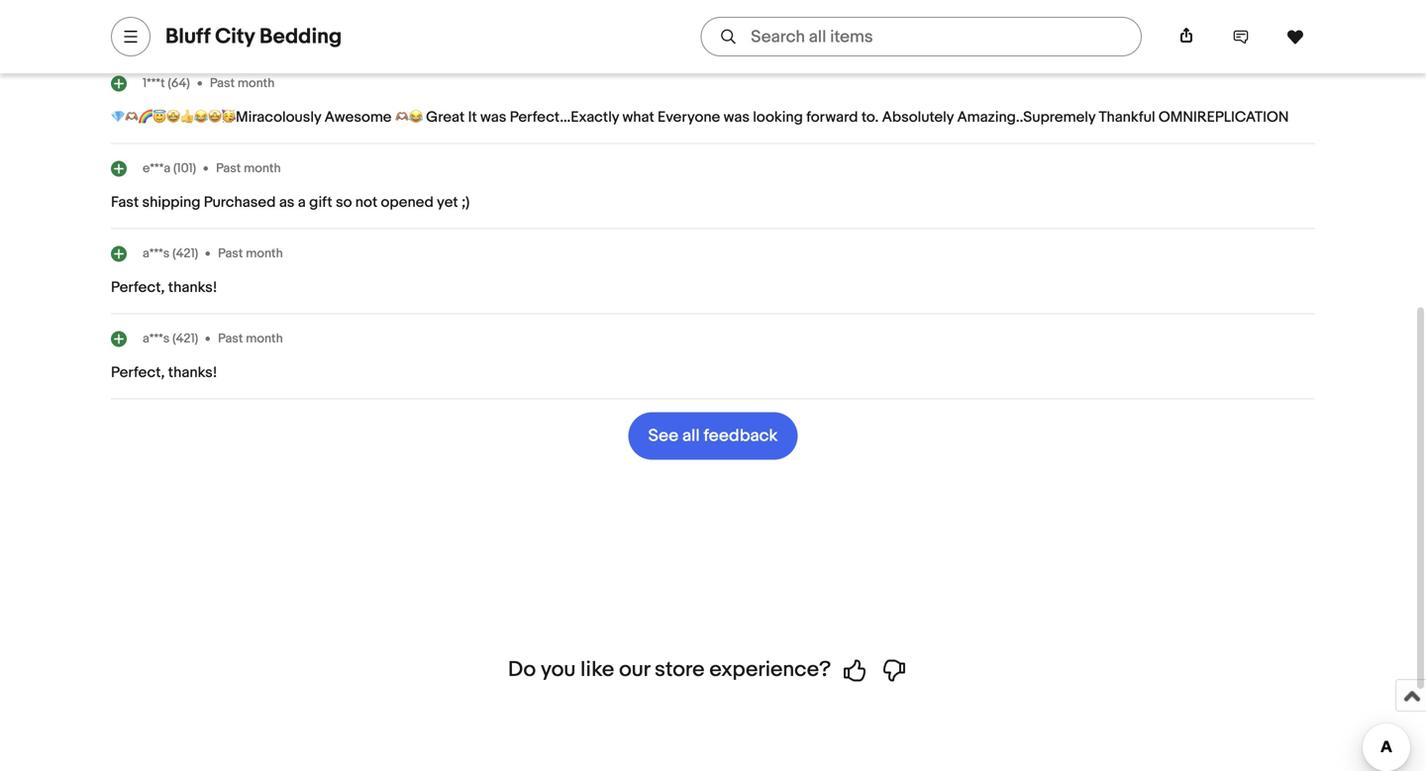 Task type: locate. For each thing, give the bounding box(es) containing it.
perfect,
[[111, 279, 165, 297], [111, 364, 165, 382]]

💎🫶🏽🌈😇🤩👍😂🤩🥳miracolously awesome 🫶🏽😂 great it was perfect…exactly what everyone was looking forward to. absolutely amazing..supremely thankful omnireplication
[[111, 109, 1290, 126]]

past month
[[210, 76, 275, 91], [216, 161, 281, 176], [218, 246, 283, 261], [218, 331, 283, 347]]

purchased
[[204, 194, 276, 212]]

bluff city bedding
[[165, 24, 342, 50]]

1 horizontal spatial was
[[724, 109, 750, 126]]

everyone
[[658, 109, 721, 126]]

it
[[468, 109, 477, 126]]

gift
[[309, 194, 333, 212]]

was left looking
[[724, 109, 750, 126]]

was
[[481, 109, 507, 126], [724, 109, 750, 126]]

great
[[426, 109, 465, 126]]

forward
[[807, 109, 859, 126]]

1 (421) from the top
[[173, 246, 198, 261]]

yet
[[437, 194, 458, 212]]

like
[[581, 658, 615, 683]]

1 was from the left
[[481, 109, 507, 126]]

past
[[210, 76, 235, 91], [216, 161, 241, 176], [218, 246, 243, 261], [218, 331, 243, 347]]

all
[[683, 426, 700, 447]]

perfect…exactly
[[510, 109, 619, 126]]

e***a
[[143, 161, 171, 176]]

0 vertical spatial a***s
[[143, 246, 170, 261]]

;)
[[462, 194, 470, 212]]

perfect, thanks!
[[111, 279, 217, 297], [111, 364, 217, 382]]

e***a (101)
[[143, 161, 196, 176]]

omnireplication
[[1159, 109, 1290, 126]]

0 vertical spatial perfect, thanks!
[[111, 279, 217, 297]]

1***t
[[143, 76, 165, 91]]

1 perfect, thanks! from the top
[[111, 279, 217, 297]]

2 a***s (421) from the top
[[143, 331, 198, 347]]

2 thanks! from the top
[[168, 364, 217, 382]]

1 vertical spatial thanks!
[[168, 364, 217, 382]]

a
[[298, 194, 306, 212]]

1 vertical spatial (421)
[[173, 331, 198, 347]]

a***s (421)
[[143, 246, 198, 261], [143, 331, 198, 347]]

1 perfect, from the top
[[111, 279, 165, 297]]

0 vertical spatial a***s (421)
[[143, 246, 198, 261]]

month
[[238, 76, 275, 91], [244, 161, 281, 176], [246, 246, 283, 261], [246, 331, 283, 347]]

bluff city bedding link
[[165, 24, 342, 50]]

a***s
[[143, 246, 170, 261], [143, 331, 170, 347]]

see all feedback link
[[629, 413, 798, 460]]

2 perfect, from the top
[[111, 364, 165, 382]]

as
[[279, 194, 295, 212]]

1 vertical spatial a***s
[[143, 331, 170, 347]]

(421)
[[173, 246, 198, 261], [173, 331, 198, 347]]

1 thanks! from the top
[[168, 279, 217, 297]]

1 vertical spatial perfect, thanks!
[[111, 364, 217, 382]]

1 vertical spatial perfect,
[[111, 364, 165, 382]]

was right it
[[481, 109, 507, 126]]

see
[[649, 426, 679, 447]]

so
[[336, 194, 352, 212]]

thanks!
[[168, 279, 217, 297], [168, 364, 217, 382]]

(64)
[[168, 76, 190, 91]]

2 was from the left
[[724, 109, 750, 126]]

love it
[[111, 23, 155, 41]]

store
[[655, 658, 705, 683]]

not
[[356, 194, 378, 212]]

bedding
[[260, 24, 342, 50]]

0 vertical spatial thanks!
[[168, 279, 217, 297]]

0 horizontal spatial was
[[481, 109, 507, 126]]

1 vertical spatial a***s (421)
[[143, 331, 198, 347]]

to.
[[862, 109, 879, 126]]

2 a***s from the top
[[143, 331, 170, 347]]

💎🫶🏽🌈😇🤩👍😂🤩🥳miracolously
[[111, 109, 321, 126]]

amazing..supremely
[[958, 109, 1096, 126]]

0 vertical spatial perfect,
[[111, 279, 165, 297]]

it
[[146, 23, 155, 41]]

bluff
[[165, 24, 210, 50]]

0 vertical spatial (421)
[[173, 246, 198, 261]]



Task type: describe. For each thing, give the bounding box(es) containing it.
looking
[[753, 109, 804, 126]]

feedback
[[704, 426, 778, 447]]

our
[[619, 658, 650, 683]]

what
[[623, 109, 655, 126]]

do
[[508, 658, 536, 683]]

absolutely
[[883, 109, 954, 126]]

fast shipping  purchased as a gift so not opened yet ;)
[[111, 194, 470, 212]]

2 (421) from the top
[[173, 331, 198, 347]]

city
[[215, 24, 255, 50]]

Search all items field
[[701, 17, 1143, 56]]

fast
[[111, 194, 139, 212]]

🫶🏽😂
[[395, 109, 423, 126]]

you
[[541, 658, 576, 683]]

thankful
[[1099, 109, 1156, 126]]

1 a***s from the top
[[143, 246, 170, 261]]

experience?
[[710, 658, 831, 683]]

see all feedback
[[649, 426, 778, 447]]

love
[[111, 23, 143, 41]]

shipping
[[142, 194, 201, 212]]

saved seller bluffcitybedding image
[[1287, 28, 1305, 46]]

(101)
[[173, 161, 196, 176]]

2 perfect, thanks! from the top
[[111, 364, 217, 382]]

opened
[[381, 194, 434, 212]]

1 a***s (421) from the top
[[143, 246, 198, 261]]

do you like our store experience?
[[508, 658, 831, 683]]

awesome
[[325, 109, 392, 126]]

do you like our store experience? link
[[508, 658, 919, 683]]

1***t (64)
[[143, 76, 190, 91]]



Task type: vqa. For each thing, say whether or not it's contained in the screenshot.


